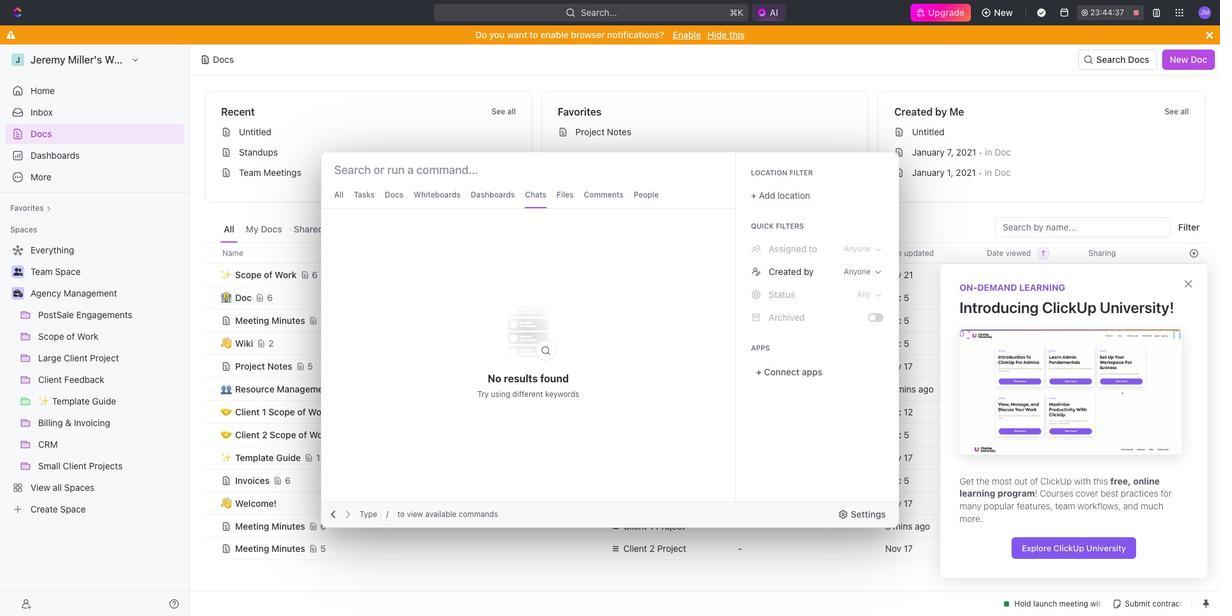 Task type: locate. For each thing, give the bounding box(es) containing it.
row containing invoices
[[205, 468, 1205, 494]]

2 down client 1 project
[[650, 544, 655, 554]]

ago for row containing resource management
[[1021, 384, 1036, 394]]

1 2021 from the top
[[956, 147, 977, 158]]

23:44:37 button
[[1077, 5, 1144, 20]]

column header down 'people'
[[603, 243, 730, 264]]

yesterday for 5
[[987, 338, 1028, 349]]

Search by name... text field
[[1003, 218, 1164, 237]]

january 1, 2021 • in doc
[[912, 167, 1011, 178]]

of down client 1 scope of work docs on the bottom left of the page
[[299, 429, 307, 440]]

all
[[334, 190, 344, 200], [224, 224, 234, 235]]

0 horizontal spatial 12
[[316, 452, 326, 463]]

- for agency management
[[738, 498, 742, 509]]

0 vertical spatial agency management
[[31, 288, 117, 299]]

docs right 'search'
[[1128, 54, 1150, 65]]

keywords
[[545, 390, 580, 399]]

client 2 scope of work docs button
[[221, 422, 596, 448]]

all for recent
[[508, 107, 516, 116]]

new for new
[[995, 7, 1013, 18]]

nov 17 for 16 mins ago
[[886, 452, 913, 463]]

12 row from the top
[[205, 492, 1205, 515]]

program
[[998, 488, 1035, 499]]

template
[[235, 452, 274, 463]]

1 horizontal spatial favorites
[[558, 106, 602, 118]]

7 row from the top
[[205, 378, 1205, 401]]

assigned to
[[769, 243, 817, 254]]

0 horizontal spatial column header
[[205, 243, 219, 264]]

0 vertical spatial minutes
[[272, 315, 305, 326]]

1 column header from the left
[[205, 243, 219, 264]]

1 vertical spatial 12
[[316, 452, 326, 463]]

0 vertical spatial meeting
[[235, 315, 269, 326]]

management inside sidebar 'navigation'
[[64, 288, 117, 299]]

+ for + connect apps
[[756, 367, 762, 378]]

2 vertical spatial minutes
[[272, 544, 305, 554]]

notes inside table
[[267, 361, 292, 372]]

0 horizontal spatial favorites
[[10, 203, 44, 213]]

dialog
[[941, 264, 1208, 579]]

1 january from the top
[[912, 147, 945, 158]]

1 vertical spatial favorites
[[10, 203, 44, 213]]

16 mins ago down 18 mins ago
[[987, 429, 1036, 440]]

meeting for client 2 project
[[235, 544, 269, 554]]

1 16 from the top
[[987, 429, 997, 440]]

free,
[[1111, 476, 1132, 487]]

table
[[205, 243, 1205, 562]]

1 vertical spatial minutes
[[272, 521, 305, 532]]

• inside january 1, 2021 • in doc
[[979, 168, 983, 178]]

meeting for client 1 project
[[235, 521, 269, 532]]

• inside 'january 7, 2021 • in doc'
[[979, 147, 983, 157]]

1 untitled link from the left
[[216, 122, 526, 142]]

• for january 7, 2021
[[979, 147, 983, 157]]

row containing scope of work
[[205, 262, 1205, 288]]

2 see from the left
[[1165, 107, 1179, 116]]

in down 'january 7, 2021 • in doc'
[[985, 167, 993, 178]]

all for created by me
[[1181, 107, 1189, 116]]

3 meeting from the top
[[235, 544, 269, 554]]

date viewed
[[987, 248, 1031, 258]]

0 horizontal spatial see
[[492, 107, 506, 116]]

0 vertical spatial -
[[738, 498, 742, 509]]

files
[[557, 190, 574, 200]]

2 right wiki
[[269, 338, 274, 349]]

agency management
[[31, 288, 117, 299], [624, 498, 710, 509]]

1 vertical spatial 1
[[650, 521, 654, 532]]

nov 17 down dec 12
[[886, 452, 913, 463]]

1 see all button from the left
[[487, 104, 521, 120]]

1 horizontal spatial notes
[[607, 127, 632, 137]]

team
[[1056, 501, 1076, 512]]

explore
[[1022, 544, 1052, 554]]

3 mins ago
[[886, 521, 931, 532], [987, 521, 1032, 532]]

16 mins ago
[[987, 429, 1036, 440], [987, 452, 1036, 463]]

new inside new button
[[995, 7, 1013, 18]]

updated
[[905, 248, 934, 258]]

by for created by me
[[936, 106, 947, 118]]

agency inside sidebar 'navigation'
[[31, 288, 61, 299]]

1 horizontal spatial this
[[1094, 476, 1108, 487]]

1 horizontal spatial 17 mins ago
[[987, 407, 1036, 417]]

client inside client 2 scope of work docs button
[[235, 429, 260, 440]]

1 vertical spatial work
[[308, 407, 330, 417]]

+ left connect at the bottom of page
[[756, 367, 762, 378]]

ago for row containing client 2 scope of work docs
[[1021, 429, 1036, 440]]

project
[[576, 127, 605, 137], [235, 361, 265, 372], [656, 521, 685, 532], [658, 544, 687, 554]]

2 vertical spatial -
[[738, 544, 742, 554]]

row containing client 2 scope of work docs
[[205, 422, 1205, 448]]

1 horizontal spatial dashboards
[[471, 190, 515, 200]]

date inside date viewed button
[[987, 248, 1004, 258]]

new right upgrade
[[995, 7, 1013, 18]]

2 date from the left
[[987, 248, 1004, 258]]

0 vertical spatial new
[[995, 7, 1013, 18]]

docs inside search docs button
[[1128, 54, 1150, 65]]

dashboards down docs 'link'
[[31, 150, 80, 161]]

xqnvl image up jkkwz icon
[[751, 290, 761, 300]]

1 vertical spatial scope
[[269, 407, 295, 417]]

1 inside button
[[262, 407, 266, 417]]

1 nov 17 from the top
[[886, 361, 913, 372]]

view
[[407, 510, 423, 519]]

0 horizontal spatial new
[[995, 7, 1013, 18]]

anyone
[[844, 244, 871, 254], [844, 267, 871, 277]]

2 meeting minutes from the top
[[235, 521, 305, 532]]

2 horizontal spatial 2
[[650, 544, 655, 554]]

2 all from the left
[[1181, 107, 1189, 116]]

filter
[[790, 168, 813, 177]]

new right the search docs
[[1170, 54, 1189, 65]]

agency right business time icon
[[624, 498, 654, 509]]

3 meeting minutes from the top
[[235, 544, 305, 554]]

0 horizontal spatial date
[[886, 248, 902, 258]]

dashboards left chats
[[471, 190, 515, 200]]

row
[[205, 243, 1205, 264], [205, 262, 1205, 288], [205, 285, 1205, 311], [205, 308, 1205, 333], [205, 331, 1205, 356], [205, 354, 1205, 379], [205, 378, 1205, 401], [205, 400, 1205, 425], [205, 422, 1205, 448], [205, 445, 1205, 471], [205, 468, 1205, 494], [205, 492, 1205, 515], [205, 514, 1205, 539], [205, 537, 1205, 562]]

2 xqnvl image from the top
[[751, 267, 761, 277]]

nov 21
[[886, 269, 914, 280]]

5
[[904, 292, 910, 303], [1006, 292, 1011, 303], [321, 315, 326, 326], [904, 315, 910, 326], [1006, 315, 1011, 326], [904, 338, 910, 349], [308, 361, 313, 372], [904, 429, 910, 440], [904, 475, 910, 486], [321, 544, 326, 554]]

work
[[275, 269, 297, 280], [308, 407, 330, 417], [309, 429, 331, 440]]

to right /
[[398, 510, 405, 519]]

1 - from the top
[[738, 498, 742, 509]]

untitled link for recent
[[216, 122, 526, 142]]

nov left 21
[[886, 269, 902, 280]]

search
[[1097, 54, 1126, 65]]

see for recent
[[492, 107, 506, 116]]

all left my
[[224, 224, 234, 235]]

work down 'my docs' button
[[275, 269, 297, 280]]

1 vertical spatial anyone
[[844, 267, 871, 277]]

january
[[912, 147, 945, 158], [912, 167, 945, 178]]

work inside button
[[308, 407, 330, 417]]

docs right my
[[261, 224, 282, 235]]

1 horizontal spatial management
[[277, 384, 332, 394]]

1 horizontal spatial new
[[1170, 54, 1189, 65]]

3 row from the top
[[205, 285, 1205, 311]]

8 row from the top
[[205, 400, 1205, 425]]

0 horizontal spatial management
[[64, 288, 117, 299]]

of up 'client 2 scope of work docs'
[[297, 407, 306, 417]]

of inside button
[[299, 429, 307, 440]]

cell
[[205, 263, 219, 286], [603, 263, 730, 286], [980, 263, 1081, 286], [1081, 263, 1183, 286], [205, 286, 219, 309], [603, 286, 730, 309], [205, 309, 219, 332], [603, 309, 730, 332], [205, 332, 219, 355], [603, 332, 730, 355], [205, 355, 219, 378], [603, 355, 730, 378], [205, 378, 219, 401], [603, 378, 730, 401], [205, 401, 219, 423], [603, 401, 730, 423], [205, 423, 219, 446], [603, 423, 730, 446], [205, 446, 219, 469], [603, 446, 730, 469], [205, 469, 219, 492], [603, 469, 730, 492], [1183, 469, 1205, 492], [205, 492, 219, 515], [1183, 492, 1205, 515], [205, 515, 219, 538], [1183, 515, 1205, 538], [205, 538, 219, 561], [980, 538, 1081, 561], [1183, 538, 1205, 561]]

yesterday down introducing
[[987, 338, 1028, 349]]

dec
[[886, 292, 902, 303], [987, 292, 1004, 303], [886, 315, 902, 326], [987, 315, 1004, 326], [886, 338, 902, 349], [886, 407, 902, 417], [886, 429, 902, 440], [886, 475, 902, 486]]

agency management link
[[31, 284, 182, 304]]

nov 17 up settings
[[886, 498, 913, 509]]

0 vertical spatial january
[[912, 147, 945, 158]]

1 vertical spatial -
[[738, 521, 742, 532]]

people
[[634, 190, 659, 200]]

1 3 mins ago from the left
[[886, 521, 931, 532]]

1 meeting minutes from the top
[[235, 315, 305, 326]]

1 vertical spatial by
[[804, 266, 814, 277]]

1 row from the top
[[205, 243, 1205, 264]]

date viewed button
[[980, 243, 1051, 263]]

12
[[904, 407, 914, 417], [316, 452, 326, 463]]

1 horizontal spatial 3
[[987, 521, 993, 532]]

all left tasks
[[334, 190, 344, 200]]

client for client 2 scope of work docs
[[235, 429, 260, 440]]

shared
[[294, 224, 324, 235]]

created down assigned
[[769, 266, 802, 277]]

1 horizontal spatial to
[[530, 29, 538, 40]]

1 horizontal spatial created
[[895, 106, 933, 118]]

2021 right 1,
[[956, 167, 976, 178]]

nov up dec 12
[[886, 361, 902, 372]]

learning
[[1020, 282, 1066, 293]]

0 vertical spatial notes
[[607, 127, 632, 137]]

1 untitled from the left
[[239, 127, 271, 137]]

created by
[[769, 266, 814, 277]]

1 vertical spatial this
[[1094, 476, 1108, 487]]

2 horizontal spatial to
[[809, 243, 817, 254]]

4 row from the top
[[205, 308, 1205, 333]]

0 horizontal spatial dashboards
[[31, 150, 80, 161]]

0 vertical spatial to
[[530, 29, 538, 40]]

name
[[223, 248, 243, 258]]

0 vertical spatial 2021
[[956, 147, 977, 158]]

dialog containing ×
[[941, 264, 1208, 579]]

0 vertical spatial work
[[275, 269, 297, 280]]

2 untitled link from the left
[[890, 122, 1200, 142]]

management inside button
[[277, 384, 332, 394]]

3 mins ago down popular
[[987, 521, 1032, 532]]

2 16 from the top
[[987, 452, 997, 463]]

created for created by me
[[895, 106, 933, 118]]

date inside date updated button
[[886, 248, 902, 258]]

6 row from the top
[[205, 354, 1205, 379]]

january left 1,
[[912, 167, 945, 178]]

1 horizontal spatial all
[[1181, 107, 1189, 116]]

date updated button
[[878, 243, 942, 263]]

15 mins ago
[[987, 475, 1036, 486]]

17 mins ago down 18 mins ago
[[987, 407, 1036, 417]]

5 row from the top
[[205, 331, 1205, 356]]

1 horizontal spatial see all
[[1165, 107, 1189, 116]]

1 3 from the left
[[886, 521, 891, 532]]

to right want
[[530, 29, 538, 40]]

favorites button
[[5, 201, 56, 216]]

scope up guide
[[270, 429, 296, 440]]

project notes link
[[553, 122, 863, 142]]

1 for project
[[650, 521, 654, 532]]

3 nov from the top
[[886, 452, 902, 463]]

1 horizontal spatial date
[[987, 248, 1004, 258]]

scope
[[235, 269, 262, 280], [269, 407, 295, 417], [270, 429, 296, 440]]

resource management
[[235, 384, 332, 394]]

6
[[312, 269, 318, 280], [267, 292, 273, 303], [285, 475, 291, 486], [321, 521, 326, 532]]

client up template
[[235, 429, 260, 440]]

see all
[[492, 107, 516, 116], [1165, 107, 1189, 116]]

0 horizontal spatial see all
[[492, 107, 516, 116]]

1 vertical spatial management
[[277, 384, 332, 394]]

17 mins ago up dec 12
[[886, 384, 934, 394]]

2 vertical spatial xqnvl image
[[751, 290, 761, 300]]

+ left add
[[751, 190, 757, 201]]

dashboards link
[[5, 146, 184, 166]]

1 horizontal spatial column header
[[603, 243, 730, 264]]

2 see all from the left
[[1165, 107, 1189, 116]]

see all for created by me
[[1165, 107, 1189, 116]]

new for new doc
[[1170, 54, 1189, 65]]

my docs button
[[243, 217, 286, 243]]

ago for row containing welcome!
[[1017, 498, 1032, 509]]

18 mins ago
[[987, 384, 1036, 394]]

1 horizontal spatial see
[[1165, 107, 1179, 116]]

1 see from the left
[[492, 107, 506, 116]]

1 horizontal spatial all
[[334, 190, 344, 200]]

2 nov from the top
[[886, 361, 902, 372]]

0 vertical spatial 16 mins ago
[[987, 429, 1036, 440]]

16 down the 18
[[987, 429, 997, 440]]

client down client 1 project
[[624, 544, 647, 554]]

xqnvl image for created
[[751, 267, 761, 277]]

1 horizontal spatial untitled link
[[890, 122, 1200, 142]]

do you want to enable browser notifications? enable hide this
[[476, 29, 745, 40]]

this inside dialog
[[1094, 476, 1108, 487]]

no results found try using different keywords
[[478, 373, 580, 399]]

16 for 5
[[987, 429, 997, 440]]

doc inside row
[[235, 292, 252, 303]]

scope for 2
[[270, 429, 296, 440]]

nov down dec 12
[[886, 452, 902, 463]]

created by me
[[895, 106, 965, 118]]

row containing wiki
[[205, 331, 1205, 356]]

anyone for created by
[[844, 267, 871, 277]]

10 row from the top
[[205, 445, 1205, 471]]

by down assigned to
[[804, 266, 814, 277]]

2 meeting from the top
[[235, 521, 269, 532]]

•
[[979, 147, 983, 157], [979, 168, 983, 178]]

3 nov 17 from the top
[[886, 498, 913, 509]]

xqnvl image
[[751, 244, 761, 254], [751, 267, 761, 277], [751, 290, 761, 300]]

1 horizontal spatial by
[[936, 106, 947, 118]]

2 row from the top
[[205, 262, 1205, 288]]

client for client 1 scope of work docs
[[235, 407, 260, 417]]

see all button
[[487, 104, 521, 120], [1160, 104, 1195, 120]]

2 see all button from the left
[[1160, 104, 1195, 120]]

scope down name
[[235, 269, 262, 280]]

clickup inside 'on-demand learning introducing clickup university!'
[[1043, 299, 1097, 317]]

scope down resource management
[[269, 407, 295, 417]]

client up client 2 project
[[624, 521, 647, 532]]

docs inside client 2 scope of work docs button
[[334, 429, 355, 440]]

0 vertical spatial 1
[[262, 407, 266, 417]]

0 horizontal spatial all
[[224, 224, 234, 235]]

xqnvl image for assigned
[[751, 244, 761, 254]]

1 xqnvl image from the top
[[751, 244, 761, 254]]

• for january 1, 2021
[[979, 168, 983, 178]]

1 date from the left
[[886, 248, 902, 258]]

1 horizontal spatial 1
[[650, 521, 654, 532]]

jkkwz image
[[751, 313, 761, 323]]

nov 17 down settings
[[886, 544, 913, 554]]

0 horizontal spatial 17 mins ago
[[886, 384, 934, 394]]

0 vertical spatial anyone
[[844, 244, 871, 254]]

1 meeting from the top
[[235, 315, 269, 326]]

docs down inbox
[[31, 128, 52, 139]]

yesterday up 18 mins ago
[[987, 361, 1028, 372]]

0 horizontal spatial 3 mins ago
[[886, 521, 931, 532]]

see all for recent
[[492, 107, 516, 116]]

of inside button
[[297, 407, 306, 417]]

2 2021 from the top
[[956, 167, 976, 178]]

2 vertical spatial work
[[309, 429, 331, 440]]

0 vertical spatial dashboards
[[31, 150, 80, 161]]

by
[[936, 106, 947, 118], [804, 266, 814, 277]]

date up nov 21
[[886, 248, 902, 258]]

quick filters
[[751, 222, 804, 230]]

yesterday
[[987, 338, 1028, 349], [987, 361, 1028, 372]]

1 down resource
[[262, 407, 266, 417]]

location filter
[[751, 168, 813, 177]]

recent
[[221, 106, 255, 118]]

you
[[490, 29, 505, 40]]

this up best
[[1094, 476, 1108, 487]]

2021 right '7,'
[[956, 147, 977, 158]]

0 horizontal spatial untitled link
[[216, 122, 526, 142]]

0 horizontal spatial untitled
[[239, 127, 271, 137]]

xqnvl image down quick at right top
[[751, 244, 761, 254]]

6 for invoices
[[285, 475, 291, 486]]

work up 'client 2 scope of work docs'
[[308, 407, 330, 417]]

2 up template guide
[[262, 429, 267, 440]]

6 for doc
[[267, 292, 273, 303]]

3 - from the top
[[738, 544, 742, 554]]

3 minutes from the top
[[272, 544, 305, 554]]

meeting
[[235, 315, 269, 326], [235, 521, 269, 532], [235, 544, 269, 554]]

+ for + add location
[[751, 190, 757, 201]]

january left '7,'
[[912, 147, 945, 158]]

column header
[[205, 243, 219, 264], [603, 243, 730, 264]]

untitled up standups
[[239, 127, 271, 137]]

date for date updated
[[886, 248, 902, 258]]

to right assigned
[[809, 243, 817, 254]]

1 see all from the left
[[492, 107, 516, 116]]

2 - from the top
[[738, 521, 742, 532]]

2 anyone from the top
[[844, 267, 871, 277]]

demand
[[978, 282, 1018, 293]]

nov down settings
[[886, 544, 902, 554]]

2 inside button
[[262, 429, 267, 440]]

introducing
[[960, 299, 1039, 317]]

date left viewed
[[987, 248, 1004, 258]]

0 vertical spatial favorites
[[558, 106, 602, 118]]

1 all from the left
[[508, 107, 516, 116]]

11 row from the top
[[205, 468, 1205, 494]]

0 vertical spatial all
[[334, 190, 344, 200]]

2021
[[956, 147, 977, 158], [956, 167, 976, 178]]

2 vertical spatial meeting minutes
[[235, 544, 305, 554]]

created left me
[[895, 106, 933, 118]]

nov up settings
[[886, 498, 902, 509]]

clickup down the learning
[[1043, 299, 1097, 317]]

0 horizontal spatial agency
[[31, 288, 61, 299]]

university
[[1087, 544, 1127, 554]]

row containing client 1 scope of work docs
[[205, 400, 1205, 425]]

docs inside 'my docs' button
[[261, 224, 282, 235]]

2 yesterday from the top
[[987, 361, 1028, 372]]

january for january 1, 2021
[[912, 167, 945, 178]]

• down 'january 7, 2021 • in doc'
[[979, 168, 983, 178]]

dec 12
[[886, 407, 914, 417]]

in up january 1, 2021 • in doc
[[986, 147, 993, 158]]

16 mins ago up '15 mins ago'
[[987, 452, 1036, 463]]

0 vertical spatial agency
[[31, 288, 61, 299]]

3 mins ago down settings
[[886, 521, 931, 532]]

meeting minutes for client 1 project
[[235, 521, 305, 532]]

nov 17 up dec 12
[[886, 361, 913, 372]]

date for date viewed
[[987, 248, 1004, 258]]

0 horizontal spatial 1
[[262, 407, 266, 417]]

nov for 4 mins ago
[[886, 498, 902, 509]]

1 horizontal spatial agency management
[[624, 498, 710, 509]]

project notes up "comments"
[[576, 127, 632, 137]]

3
[[886, 521, 891, 532], [987, 521, 993, 532]]

1 horizontal spatial untitled
[[912, 127, 945, 137]]

2 untitled from the left
[[912, 127, 945, 137]]

template guide
[[235, 452, 301, 463]]

0 horizontal spatial 2
[[262, 429, 267, 440]]

1 yesterday from the top
[[987, 338, 1028, 349]]

tab list
[[221, 217, 525, 243]]

1 vertical spatial meeting minutes
[[235, 521, 305, 532]]

out
[[1015, 476, 1028, 487]]

new inside button
[[1170, 54, 1189, 65]]

docs up recent
[[213, 54, 234, 65]]

client inside client 1 scope of work docs button
[[235, 407, 260, 417]]

clickup right explore
[[1054, 544, 1085, 554]]

1 horizontal spatial agency
[[624, 498, 654, 509]]

2 nov 17 from the top
[[886, 452, 913, 463]]

ago for row containing template guide
[[1021, 452, 1036, 463]]

0 horizontal spatial project notes
[[235, 361, 292, 372]]

work inside button
[[309, 429, 331, 440]]

untitled link
[[216, 122, 526, 142], [890, 122, 1200, 142]]

- for client 2 project
[[738, 544, 742, 554]]

client 2 project
[[624, 544, 687, 554]]

clickup inside button
[[1054, 544, 1085, 554]]

16 up 15
[[987, 452, 997, 463]]

xqnvl image down tags
[[751, 267, 761, 277]]

agency management right business time image
[[31, 288, 117, 299]]

1 vertical spatial dashboards
[[471, 190, 515, 200]]

docs up 'client 2 scope of work docs'
[[332, 407, 354, 417]]

1 vertical spatial +
[[756, 367, 762, 378]]

client down resource
[[235, 407, 260, 417]]

2 vertical spatial 2
[[650, 544, 655, 554]]

0 vertical spatial by
[[936, 106, 947, 118]]

4
[[987, 498, 993, 509]]

see all button for created by me
[[1160, 104, 1195, 120]]

invoices
[[235, 475, 270, 486]]

nov for 16 mins ago
[[886, 452, 902, 463]]

• up january 1, 2021 • in doc
[[979, 147, 983, 157]]

2 3 mins ago from the left
[[987, 521, 1032, 532]]

status
[[769, 289, 795, 300]]

1 vertical spatial 16
[[987, 452, 997, 463]]

0 vertical spatial scope
[[235, 269, 262, 280]]

0 vertical spatial this
[[730, 29, 745, 40]]

date updated
[[886, 248, 934, 258]]

scope inside button
[[270, 429, 296, 440]]

project notes up resource
[[235, 361, 292, 372]]

ago for row containing client 1 scope of work docs
[[1021, 407, 1036, 417]]

0 vertical spatial yesterday
[[987, 338, 1028, 349]]

work down client 1 scope of work docs on the bottom left of the page
[[309, 429, 331, 440]]

2 16 mins ago from the top
[[987, 452, 1036, 463]]

date
[[886, 248, 902, 258], [987, 248, 1004, 258]]

notes
[[607, 127, 632, 137], [267, 361, 292, 372]]

inbox
[[31, 107, 53, 118]]

9 row from the top
[[205, 422, 1205, 448]]

scope inside button
[[269, 407, 295, 417]]

0 vertical spatial +
[[751, 190, 757, 201]]

1 vertical spatial •
[[979, 168, 983, 178]]

0 vertical spatial meeting minutes
[[235, 315, 305, 326]]

client 1 scope of work docs button
[[221, 400, 596, 425]]

untitled down created by me
[[912, 127, 945, 137]]

upgrade link
[[911, 4, 972, 22]]

3 down settings
[[886, 521, 891, 532]]

1 anyone from the top
[[844, 244, 871, 254]]

1 16 mins ago from the top
[[987, 429, 1036, 440]]

2 january from the top
[[912, 167, 945, 178]]

3 xqnvl image from the top
[[751, 290, 761, 300]]

2 minutes from the top
[[272, 521, 305, 532]]

untitled for recent
[[239, 127, 271, 137]]

by left me
[[936, 106, 947, 118]]

agency right business time image
[[31, 288, 61, 299]]

1 up client 2 project
[[650, 521, 654, 532]]

1 horizontal spatial 3 mins ago
[[987, 521, 1032, 532]]

2 vertical spatial management
[[657, 498, 710, 509]]

4 nov from the top
[[886, 498, 902, 509]]

to
[[530, 29, 538, 40], [809, 243, 817, 254], [398, 510, 405, 519]]

column header left name
[[205, 243, 219, 264]]

ago for row containing invoices
[[1021, 475, 1036, 486]]

docs inside docs 'link'
[[31, 128, 52, 139]]

agency management up client 1 project
[[624, 498, 710, 509]]

1 vertical spatial created
[[769, 266, 802, 277]]

2 for client 2 project
[[650, 544, 655, 554]]

3 right more.
[[987, 521, 993, 532]]

docs down client 1 scope of work docs on the bottom left of the page
[[334, 429, 355, 440]]

1 vertical spatial xqnvl image
[[751, 267, 761, 277]]

clickup up 'courses'
[[1041, 476, 1072, 487]]

16
[[987, 429, 997, 440], [987, 452, 997, 463]]

this right hide
[[730, 29, 745, 40]]

0 vertical spatial xqnvl image
[[751, 244, 761, 254]]



Task type: vqa. For each thing, say whether or not it's contained in the screenshot.
1,
yes



Task type: describe. For each thing, give the bounding box(es) containing it.
minutes for client 1 project
[[272, 521, 305, 532]]

workflows,
[[1078, 501, 1121, 512]]

try
[[478, 390, 489, 399]]

client 2 scope of work docs
[[235, 429, 355, 440]]

by for created by
[[804, 266, 814, 277]]

assigned
[[769, 243, 807, 254]]

in for january 1, 2021
[[985, 167, 993, 178]]

apps
[[751, 344, 770, 352]]

1 horizontal spatial 2
[[269, 338, 274, 349]]

resource management button
[[221, 378, 596, 401]]

of up the !
[[1030, 476, 1039, 487]]

0 horizontal spatial to
[[398, 510, 405, 519]]

1 for scope
[[262, 407, 266, 417]]

2021 for january 1, 2021
[[956, 167, 976, 178]]

meetings
[[264, 167, 301, 178]]

created for created by
[[769, 266, 802, 277]]

search docs button
[[1079, 50, 1157, 70]]

agency management inside sidebar 'navigation'
[[31, 288, 117, 299]]

favorites inside favorites button
[[10, 203, 44, 213]]

quick
[[751, 222, 774, 230]]

many
[[960, 501, 982, 512]]

see all button for recent
[[487, 104, 521, 120]]

client for client 1 project
[[624, 521, 647, 532]]

more.
[[960, 513, 983, 524]]

management for resource management button
[[277, 384, 332, 394]]

features,
[[1017, 501, 1053, 512]]

my docs
[[246, 224, 282, 235]]

popular
[[984, 501, 1015, 512]]

different
[[513, 390, 543, 399]]

dashboards inside dashboards link
[[31, 150, 80, 161]]

yesterday for 17
[[987, 361, 1028, 372]]

0 horizontal spatial this
[[730, 29, 745, 40]]

4 nov 17 from the top
[[886, 544, 913, 554]]

1,
[[947, 167, 954, 178]]

in for january 7, 2021
[[986, 147, 993, 158]]

work for 1
[[308, 407, 330, 417]]

+ connect apps
[[756, 367, 823, 378]]

0 vertical spatial 17 mins ago
[[886, 384, 934, 394]]

row containing template guide
[[205, 445, 1205, 471]]

archived
[[769, 312, 805, 323]]

wiki
[[235, 338, 253, 349]]

⌘k
[[730, 7, 744, 18]]

row containing name
[[205, 243, 1205, 264]]

row containing project notes
[[205, 354, 1205, 379]]

client 1 scope of work docs
[[235, 407, 354, 417]]

tasks
[[354, 190, 375, 200]]

filters
[[776, 222, 804, 230]]

whiteboards
[[414, 190, 461, 200]]

2021 for january 7, 2021
[[956, 147, 977, 158]]

management for agency management link on the top left
[[64, 288, 117, 299]]

1 nov from the top
[[886, 269, 902, 280]]

minutes for client 2 project
[[272, 544, 305, 554]]

scope for 1
[[269, 407, 295, 417]]

ago for 13th row
[[1017, 521, 1032, 532]]

1 vertical spatial agency management
[[624, 498, 710, 509]]

university!
[[1100, 299, 1175, 317]]

business time image
[[612, 501, 620, 507]]

settings
[[851, 509, 886, 520]]

all button
[[221, 217, 238, 243]]

want
[[507, 29, 528, 40]]

+ add location
[[751, 190, 811, 201]]

comments
[[584, 190, 624, 200]]

21
[[904, 269, 914, 280]]

nov 17 for yesterday
[[886, 361, 913, 372]]

location
[[751, 168, 788, 177]]

untitled link for created by me
[[890, 122, 1200, 142]]

spaces
[[10, 225, 37, 235]]

found
[[541, 373, 569, 385]]

16 for 17
[[987, 452, 997, 463]]

2 for client 2 scope of work docs
[[262, 429, 267, 440]]

best
[[1101, 488, 1119, 499]]

get the most out of clickup with this
[[960, 476, 1111, 487]]

january for january 7, 2021
[[912, 147, 945, 158]]

6 for meeting minutes
[[321, 521, 326, 532]]

project notes inside table
[[235, 361, 292, 372]]

0 vertical spatial project notes
[[576, 127, 632, 137]]

team meetings
[[239, 167, 301, 178]]

!
[[1035, 488, 1038, 499]]

nov 17 for 4 mins ago
[[886, 498, 913, 509]]

1 horizontal spatial 12
[[904, 407, 914, 417]]

practices
[[1121, 488, 1159, 499]]

and
[[1124, 501, 1139, 512]]

chats
[[525, 190, 547, 200]]

the
[[977, 476, 990, 487]]

any
[[857, 290, 871, 299]]

cover
[[1076, 488, 1099, 499]]

much
[[1141, 501, 1164, 512]]

all inside button
[[224, 224, 234, 235]]

untitled for created by me
[[912, 127, 945, 137]]

7,
[[947, 147, 954, 158]]

notifications?
[[608, 29, 664, 40]]

table containing scope of work
[[205, 243, 1205, 562]]

23:44:37
[[1091, 8, 1125, 17]]

docs right tasks
[[385, 190, 404, 200]]

doc inside the new doc button
[[1191, 54, 1208, 65]]

1 vertical spatial clickup
[[1041, 476, 1072, 487]]

row containing welcome!
[[205, 492, 1205, 515]]

client for client 2 project
[[624, 544, 647, 554]]

upgrade
[[929, 7, 965, 18]]

row containing resource management
[[205, 378, 1205, 401]]

13 row from the top
[[205, 514, 1205, 539]]

commands
[[459, 510, 498, 519]]

work for 2
[[309, 429, 331, 440]]

with
[[1075, 476, 1092, 487]]

add
[[759, 190, 776, 201]]

on-demand learning introducing clickup university!
[[960, 282, 1175, 317]]

see for created by me
[[1165, 107, 1179, 116]]

learning
[[960, 488, 996, 499]]

welcome!
[[235, 498, 277, 509]]

home link
[[5, 81, 184, 101]]

2 column header from the left
[[603, 243, 730, 264]]

- for client 1 project
[[738, 521, 742, 532]]

sidebar navigation
[[0, 45, 190, 617]]

using
[[491, 390, 510, 399]]

row containing doc
[[205, 285, 1205, 311]]

1 vertical spatial 17 mins ago
[[987, 407, 1036, 417]]

scope of work
[[235, 269, 297, 280]]

business time image
[[13, 290, 23, 298]]

on-
[[960, 282, 978, 293]]

team
[[239, 167, 261, 178]]

team meetings link
[[216, 163, 526, 183]]

of down 'my docs' button
[[264, 269, 273, 280]]

resource
[[235, 384, 275, 394]]

hide
[[708, 29, 727, 40]]

5 nov from the top
[[886, 544, 902, 554]]

type
[[360, 510, 377, 519]]

16 mins ago for nov 17
[[987, 452, 1036, 463]]

settings button
[[833, 505, 894, 525]]

4 mins ago
[[987, 498, 1032, 509]]

do
[[476, 29, 487, 40]]

2 horizontal spatial management
[[657, 498, 710, 509]]

explore clickup university button
[[1012, 538, 1137, 560]]

Search or run a command… text field
[[334, 163, 491, 178]]

1 minutes from the top
[[272, 315, 305, 326]]

tab list containing all
[[221, 217, 525, 243]]

anyone for assigned to
[[844, 244, 871, 254]]

docs inside client 1 scope of work docs button
[[332, 407, 354, 417]]

enable
[[673, 29, 701, 40]]

to view available commands
[[398, 510, 498, 519]]

viewed
[[1006, 248, 1031, 258]]

meeting minutes for client 2 project
[[235, 544, 305, 554]]

inbox link
[[5, 102, 184, 123]]

6 for scope of work
[[312, 269, 318, 280]]

16 mins ago for dec 5
[[987, 429, 1036, 440]]

january 7, 2021 • in doc
[[912, 147, 1012, 158]]

nov for yesterday
[[886, 361, 902, 372]]

14 row from the top
[[205, 537, 1205, 562]]

tags
[[738, 248, 755, 258]]

2 3 from the left
[[987, 521, 993, 532]]

new button
[[977, 3, 1021, 23]]

my
[[246, 224, 259, 235]]

docs link
[[5, 124, 184, 144]]

browser
[[571, 29, 605, 40]]



